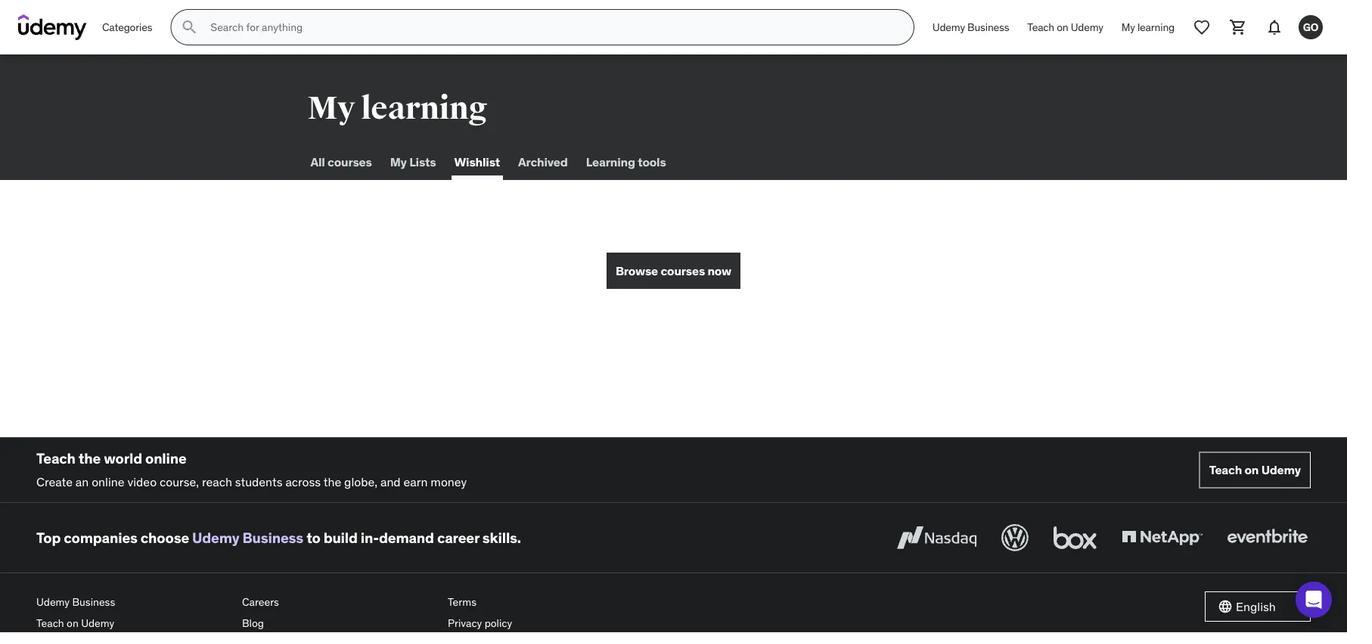 Task type: vqa. For each thing, say whether or not it's contained in the screenshot.
About
no



Task type: locate. For each thing, give the bounding box(es) containing it.
online up the course,
[[145, 449, 187, 468]]

terms
[[448, 595, 477, 609]]

my up the all courses
[[308, 89, 355, 128]]

2 vertical spatial teach on udemy link
[[36, 613, 230, 633]]

1 horizontal spatial online
[[145, 449, 187, 468]]

blog
[[242, 616, 264, 630]]

1 horizontal spatial the
[[324, 474, 341, 489]]

1 vertical spatial my learning
[[308, 89, 487, 128]]

the up an
[[79, 449, 101, 468]]

terms link
[[448, 592, 642, 613]]

careers blog
[[242, 595, 279, 630]]

teach on udemy for middle the teach on udemy link
[[1028, 20, 1104, 34]]

0 horizontal spatial my learning
[[308, 89, 487, 128]]

1 horizontal spatial my
[[390, 154, 407, 169]]

wishlist
[[454, 154, 500, 169]]

teach inside teach the world online create an online video course, reach students across the globe, and earn money
[[36, 449, 76, 468]]

2 vertical spatial on
[[67, 616, 79, 630]]

1 vertical spatial teach on udemy link
[[1200, 452, 1311, 489]]

my learning up my lists on the top of the page
[[308, 89, 487, 128]]

wishlist image
[[1193, 18, 1211, 36]]

courses inside browse courses now 'link'
[[661, 263, 705, 278]]

online right an
[[92, 474, 125, 489]]

the left globe,
[[324, 474, 341, 489]]

all courses
[[311, 154, 372, 169]]

privacy
[[448, 616, 482, 630]]

learning inside 'link'
[[1138, 20, 1175, 34]]

udemy business teach on udemy
[[36, 595, 115, 630]]

0 horizontal spatial business
[[72, 595, 115, 609]]

1 horizontal spatial learning
[[1138, 20, 1175, 34]]

blog link
[[242, 613, 436, 633]]

learning up lists
[[361, 89, 487, 128]]

netapp image
[[1119, 522, 1206, 555]]

0 horizontal spatial on
[[67, 616, 79, 630]]

lists
[[409, 154, 436, 169]]

0 vertical spatial teach on udemy
[[1028, 20, 1104, 34]]

eventbrite image
[[1224, 522, 1311, 555]]

teach the world online create an online video course, reach students across the globe, and earn money
[[36, 449, 467, 489]]

skills.
[[483, 529, 521, 547]]

2 horizontal spatial my
[[1122, 20, 1136, 34]]

teach on udemy
[[1028, 20, 1104, 34], [1210, 462, 1301, 478]]

globe,
[[344, 474, 378, 489]]

the
[[79, 449, 101, 468], [324, 474, 341, 489]]

my learning left wishlist icon at the right top of page
[[1122, 20, 1175, 34]]

1 vertical spatial courses
[[661, 263, 705, 278]]

now
[[708, 263, 732, 278]]

my left wishlist icon at the right top of page
[[1122, 20, 1136, 34]]

courses left now
[[661, 263, 705, 278]]

my learning link
[[1113, 9, 1184, 45]]

my lists link
[[387, 144, 439, 180]]

2 vertical spatial my
[[390, 154, 407, 169]]

1 horizontal spatial my learning
[[1122, 20, 1175, 34]]

browse courses now
[[616, 263, 732, 278]]

1 vertical spatial business
[[243, 529, 304, 547]]

my lists
[[390, 154, 436, 169]]

1 vertical spatial teach on udemy
[[1210, 462, 1301, 478]]

earn
[[404, 474, 428, 489]]

categories button
[[93, 9, 161, 45]]

learning
[[1138, 20, 1175, 34], [361, 89, 487, 128]]

learning tools
[[586, 154, 666, 169]]

go link
[[1293, 9, 1329, 45]]

0 vertical spatial courses
[[328, 154, 372, 169]]

careers
[[242, 595, 279, 609]]

my learning
[[1122, 20, 1175, 34], [308, 89, 487, 128]]

categories
[[102, 20, 152, 34]]

1 horizontal spatial courses
[[661, 263, 705, 278]]

terms privacy policy
[[448, 595, 512, 630]]

0 horizontal spatial online
[[92, 474, 125, 489]]

udemy image
[[18, 14, 87, 40]]

on
[[1057, 20, 1069, 34], [1245, 462, 1259, 478], [67, 616, 79, 630]]

learning left wishlist icon at the right top of page
[[1138, 20, 1175, 34]]

0 horizontal spatial my
[[308, 89, 355, 128]]

courses
[[328, 154, 372, 169], [661, 263, 705, 278]]

top
[[36, 529, 61, 547]]

tools
[[638, 154, 666, 169]]

0 horizontal spatial teach on udemy link
[[36, 613, 230, 633]]

business inside udemy business teach on udemy
[[72, 595, 115, 609]]

udemy business link
[[924, 9, 1019, 45], [192, 529, 304, 547], [36, 592, 230, 613]]

browse courses now link
[[607, 253, 741, 289]]

my
[[1122, 20, 1136, 34], [308, 89, 355, 128], [390, 154, 407, 169]]

0 horizontal spatial teach on udemy
[[1028, 20, 1104, 34]]

courses inside all courses link
[[328, 154, 372, 169]]

2 vertical spatial business
[[72, 595, 115, 609]]

1 vertical spatial the
[[324, 474, 341, 489]]

my inside 'link'
[[1122, 20, 1136, 34]]

careers link
[[242, 592, 436, 613]]

0 vertical spatial learning
[[1138, 20, 1175, 34]]

shopping cart with 0 items image
[[1230, 18, 1248, 36]]

0 vertical spatial my learning
[[1122, 20, 1175, 34]]

on for middle the teach on udemy link
[[1057, 20, 1069, 34]]

go
[[1304, 20, 1319, 34]]

2 horizontal spatial business
[[968, 20, 1010, 34]]

0 vertical spatial teach on udemy link
[[1019, 9, 1113, 45]]

courses for browse
[[661, 263, 705, 278]]

0 vertical spatial online
[[145, 449, 187, 468]]

choose
[[141, 529, 189, 547]]

0 horizontal spatial the
[[79, 449, 101, 468]]

0 horizontal spatial courses
[[328, 154, 372, 169]]

archived link
[[515, 144, 571, 180]]

udemy
[[933, 20, 965, 34], [1071, 20, 1104, 34], [1262, 462, 1301, 478], [192, 529, 239, 547], [36, 595, 70, 609], [81, 616, 114, 630]]

teach
[[1028, 20, 1055, 34], [36, 449, 76, 468], [1210, 462, 1243, 478], [36, 616, 64, 630]]

2 horizontal spatial on
[[1245, 462, 1259, 478]]

udemy business
[[933, 20, 1010, 34]]

notifications image
[[1266, 18, 1284, 36]]

0 vertical spatial my
[[1122, 20, 1136, 34]]

business
[[968, 20, 1010, 34], [243, 529, 304, 547], [72, 595, 115, 609]]

archived
[[518, 154, 568, 169]]

video
[[127, 474, 157, 489]]

online
[[145, 449, 187, 468], [92, 474, 125, 489]]

1 horizontal spatial teach on udemy
[[1210, 462, 1301, 478]]

learning tools link
[[583, 144, 669, 180]]

courses right all
[[328, 154, 372, 169]]

teach on udemy link
[[1019, 9, 1113, 45], [1200, 452, 1311, 489], [36, 613, 230, 633]]

0 vertical spatial udemy business link
[[924, 9, 1019, 45]]

1 horizontal spatial on
[[1057, 20, 1069, 34]]

0 horizontal spatial learning
[[361, 89, 487, 128]]

0 vertical spatial the
[[79, 449, 101, 468]]

teach inside udemy business teach on udemy
[[36, 616, 64, 630]]

top companies choose udemy business to build in-demand career skills.
[[36, 529, 521, 547]]

0 vertical spatial on
[[1057, 20, 1069, 34]]

1 vertical spatial on
[[1245, 462, 1259, 478]]

my left lists
[[390, 154, 407, 169]]

0 vertical spatial business
[[968, 20, 1010, 34]]



Task type: describe. For each thing, give the bounding box(es) containing it.
build
[[324, 529, 358, 547]]

in-
[[361, 529, 379, 547]]

privacy policy link
[[448, 613, 642, 633]]

across
[[286, 474, 321, 489]]

2 vertical spatial udemy business link
[[36, 592, 230, 613]]

all
[[311, 154, 325, 169]]

learning
[[586, 154, 636, 169]]

1 vertical spatial learning
[[361, 89, 487, 128]]

Search for anything text field
[[208, 14, 896, 40]]

courses for all
[[328, 154, 372, 169]]

volkswagen image
[[999, 522, 1032, 555]]

reach
[[202, 474, 232, 489]]

companies
[[64, 529, 138, 547]]

my learning inside 'link'
[[1122, 20, 1175, 34]]

world
[[104, 449, 142, 468]]

money
[[431, 474, 467, 489]]

an
[[76, 474, 89, 489]]

box image
[[1050, 522, 1101, 555]]

2 horizontal spatial teach on udemy link
[[1200, 452, 1311, 489]]

small image
[[1218, 599, 1233, 615]]

english
[[1236, 599, 1276, 614]]

on inside udemy business teach on udemy
[[67, 616, 79, 630]]

browse
[[616, 263, 658, 278]]

create
[[36, 474, 73, 489]]

course,
[[160, 474, 199, 489]]

submit search image
[[180, 18, 199, 36]]

nasdaq image
[[894, 522, 981, 555]]

on for the rightmost the teach on udemy link
[[1245, 462, 1259, 478]]

and
[[381, 474, 401, 489]]

english button
[[1205, 592, 1311, 622]]

to
[[307, 529, 321, 547]]

my for my learning 'link'
[[1122, 20, 1136, 34]]

business for udemy business
[[968, 20, 1010, 34]]

1 vertical spatial my
[[308, 89, 355, 128]]

1 horizontal spatial teach on udemy link
[[1019, 9, 1113, 45]]

wishlist link
[[451, 144, 503, 180]]

career
[[437, 529, 480, 547]]

1 vertical spatial udemy business link
[[192, 529, 304, 547]]

udemy inside udemy business link
[[933, 20, 965, 34]]

policy
[[485, 616, 512, 630]]

demand
[[379, 529, 434, 547]]

my for my lists link at the top left of the page
[[390, 154, 407, 169]]

business for udemy business teach on udemy
[[72, 595, 115, 609]]

all courses link
[[308, 144, 375, 180]]

teach on udemy for the rightmost the teach on udemy link
[[1210, 462, 1301, 478]]

1 vertical spatial online
[[92, 474, 125, 489]]

1 horizontal spatial business
[[243, 529, 304, 547]]

students
[[235, 474, 283, 489]]



